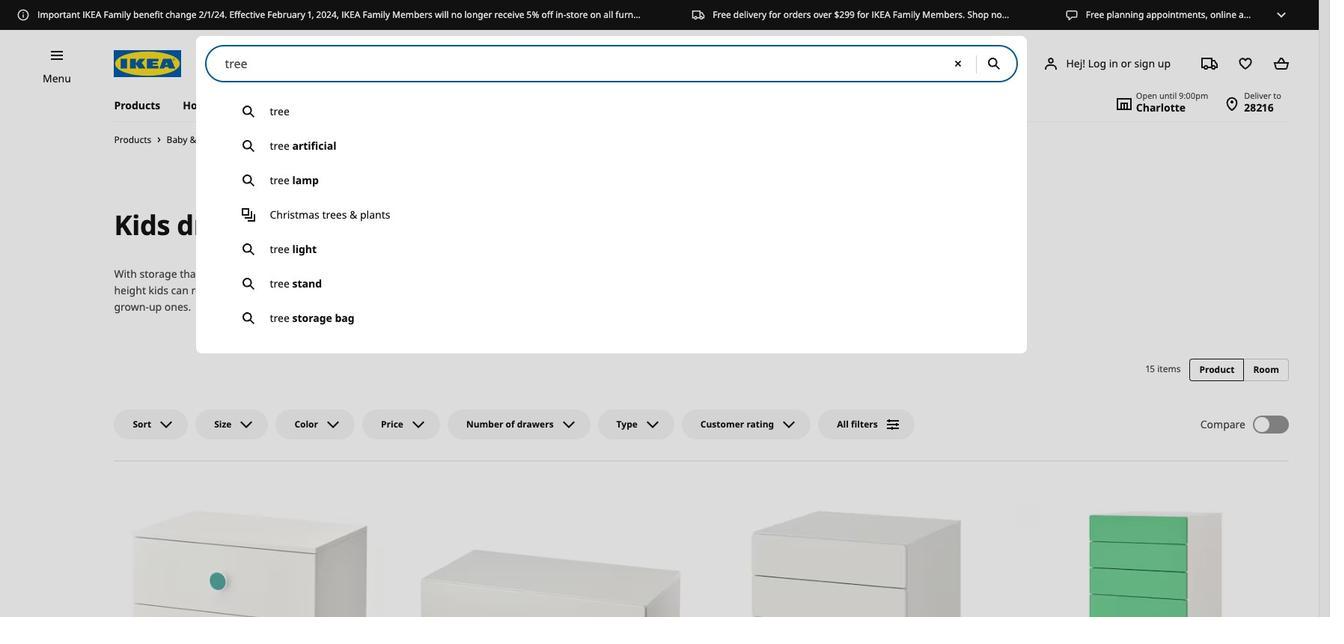 Task type: vqa. For each thing, say whether or not it's contained in the screenshot.
visit!
no



Task type: describe. For each thing, give the bounding box(es) containing it.
1 ikea from the left
[[83, 8, 101, 21]]

with
[[114, 267, 137, 281]]

1 horizontal spatial up
[[1158, 56, 1171, 70]]

rounded
[[310, 283, 353, 297]]

up inside the with storage that's their size, it's easier for kids to learn to be tidy and organized. that's why we make our children's chest of drawers at a height kids can reach on their own. the rounded handles are designed for tiny hands, too. but our kid's drawers are just as roomy as grown-up ones.
[[149, 300, 162, 314]]

size,
[[235, 267, 257, 281]]

menu button
[[43, 70, 71, 87]]

baby & kids link
[[167, 133, 216, 146]]

christmas trees & plants link
[[221, 198, 1004, 232]]

sign
[[1135, 56, 1156, 70]]

tree link
[[221, 94, 1004, 129]]

size
[[214, 418, 232, 431]]

free for free planning appointments, online and in-store
[[1087, 8, 1105, 21]]

storage for with
[[140, 267, 177, 281]]

planning
[[1107, 8, 1145, 21]]

size button
[[196, 410, 268, 440]]

or
[[1122, 56, 1132, 70]]

Search by product text field
[[206, 45, 1019, 82]]

2 horizontal spatial and
[[1240, 8, 1256, 21]]

2 family from the left
[[363, 8, 390, 21]]

light
[[292, 242, 317, 256]]

open until 9:00pm charlotte
[[1137, 90, 1209, 115]]

0 horizontal spatial dressers
[[177, 207, 289, 243]]

1 as from the left
[[705, 283, 716, 297]]

2 vertical spatial kids
[[149, 283, 169, 297]]

décor.
[[674, 8, 700, 21]]

sort button
[[114, 410, 188, 440]]

for right the $299
[[858, 8, 870, 21]]

product element
[[1190, 359, 1290, 381]]

tiny
[[481, 283, 499, 297]]

children's
[[635, 267, 681, 281]]

shop
[[968, 8, 989, 21]]

important
[[37, 8, 80, 21]]

sort
[[133, 418, 151, 431]]

2/1/24.
[[199, 8, 227, 21]]

home accessories
[[183, 98, 277, 112]]

hands,
[[502, 283, 535, 297]]

product
[[1200, 363, 1235, 376]]

why
[[545, 267, 565, 281]]

compare
[[1201, 417, 1246, 431]]

on inside the with storage that's their size, it's easier for kids to learn to be tidy and organized. that's why we make our children's chest of drawers at a height kids can reach on their own. the rounded handles are designed for tiny hands, too. but our kid's drawers are just as roomy as grown-up ones.
[[221, 283, 234, 297]]

kids up the with
[[114, 207, 170, 243]]

kid's
[[599, 283, 621, 297]]

all
[[838, 418, 849, 431]]

0 horizontal spatial furniture
[[284, 133, 321, 146]]

2 ikea from the left
[[342, 8, 360, 21]]

kids link
[[231, 133, 249, 146]]

hej! log in or sign up
[[1067, 56, 1171, 70]]

tree for tree stand
[[270, 276, 290, 291]]

store inside free planning appointments, online and in-store link
[[1269, 8, 1290, 21]]

to inside the deliver to 28216
[[1274, 90, 1282, 101]]

effective
[[229, 8, 265, 21]]

too.
[[538, 283, 557, 297]]

hej!
[[1067, 56, 1086, 70]]

type button
[[598, 410, 675, 440]]

for left tiny on the left of the page
[[464, 283, 478, 297]]

color
[[295, 418, 318, 431]]

delivery
[[734, 8, 767, 21]]

all filters
[[838, 418, 878, 431]]

baby & kids
[[167, 133, 216, 146]]

kids down the accessories
[[231, 133, 249, 146]]

1 horizontal spatial furniture
[[616, 8, 654, 21]]

charlotte
[[1137, 100, 1186, 115]]

3
[[1066, 8, 1071, 21]]

tree light
[[270, 242, 317, 256]]

tree artificial
[[270, 139, 337, 153]]

0 vertical spatial kids dressers & chest of drawers
[[337, 133, 474, 146]]

will
[[435, 8, 449, 21]]

can
[[171, 283, 189, 297]]

hej! log in or sign up link
[[1025, 49, 1189, 79]]

drawers inside popup button
[[517, 418, 554, 431]]

for left orders
[[769, 8, 782, 21]]

tree for tree light
[[270, 242, 290, 256]]

roomy
[[719, 283, 751, 297]]

free for free delivery for orders over $299 for ikea family members. shop now through feb 3
[[713, 8, 732, 21]]

we
[[568, 267, 582, 281]]

number of drawers button
[[448, 410, 591, 440]]

items
[[1158, 363, 1181, 376]]

menu
[[43, 71, 71, 85]]

tree stand
[[270, 276, 322, 291]]

2 in- from the left
[[1258, 8, 1269, 21]]

store inside important ikea family benefit change 2/1/24. effective february 1, 2024, ikea family members will no longer receive 5% off in-store on all furniture and décor. learn more link
[[567, 8, 588, 21]]

0 vertical spatial on
[[591, 8, 602, 21]]

kids furniture
[[264, 133, 321, 146]]

longer
[[465, 8, 492, 21]]

$299
[[835, 8, 855, 21]]

that's
[[514, 267, 542, 281]]

receive
[[495, 8, 525, 21]]

reach
[[191, 283, 219, 297]]

important ikea family benefit change 2/1/24. effective february 1, 2024, ikea family members will no longer receive 5% off in-store on all furniture and décor. learn more
[[37, 8, 751, 21]]

deliver
[[1245, 90, 1272, 101]]

lamp
[[292, 173, 319, 187]]

1 products from the top
[[114, 98, 160, 112]]

5%
[[527, 8, 540, 21]]

customer rating button
[[682, 410, 811, 440]]

product button
[[1190, 359, 1245, 381]]

2 horizontal spatial kids
[[325, 267, 345, 281]]

off
[[542, 8, 554, 21]]

handles
[[355, 283, 394, 297]]

members
[[392, 8, 433, 21]]

easier
[[275, 267, 305, 281]]

2 as from the left
[[754, 283, 765, 297]]

the
[[289, 283, 308, 297]]

tidy
[[416, 267, 434, 281]]

1 family from the left
[[104, 8, 131, 21]]

kids furniture link
[[264, 133, 321, 146]]

customer
[[701, 418, 745, 431]]

3 family from the left
[[893, 8, 921, 21]]

none search field containing tree
[[197, 45, 1028, 353]]

tree for tree storage bag
[[270, 311, 290, 325]]



Task type: locate. For each thing, give the bounding box(es) containing it.
tree
[[270, 104, 290, 118], [270, 139, 290, 153], [270, 173, 290, 187], [270, 242, 290, 256], [270, 276, 290, 291], [270, 311, 290, 325]]

up right "sign"
[[1158, 56, 1171, 70]]

and right online
[[1240, 8, 1256, 21]]

now
[[992, 8, 1010, 21]]

our down 'make'
[[579, 283, 597, 297]]

1 horizontal spatial storage
[[292, 311, 332, 325]]

1 vertical spatial products
[[114, 133, 152, 146]]

number of drawers
[[467, 418, 554, 431]]

learn
[[703, 8, 727, 21]]

1 vertical spatial on
[[221, 283, 234, 297]]

0 horizontal spatial our
[[579, 283, 597, 297]]

and left the décor.
[[656, 8, 672, 21]]

open
[[1137, 90, 1158, 101]]

furniture up lamp
[[284, 133, 321, 146]]

on left all
[[591, 8, 602, 21]]

1 vertical spatial chest
[[322, 207, 394, 243]]

2 horizontal spatial chest
[[684, 267, 710, 281]]

5 tree from the top
[[270, 276, 290, 291]]

on right reach
[[221, 283, 234, 297]]

1 horizontal spatial family
[[363, 8, 390, 21]]

store
[[567, 8, 588, 21], [1269, 8, 1290, 21]]

1 vertical spatial products link
[[114, 133, 152, 146]]

kids left "can"
[[149, 283, 169, 297]]

are left 'just'
[[666, 283, 682, 297]]

as right roomy
[[754, 283, 765, 297]]

2 horizontal spatial to
[[1274, 90, 1282, 101]]

2 tree from the top
[[270, 139, 290, 153]]

free planning appointments, online and in-store link
[[1066, 8, 1290, 22]]

products
[[114, 98, 160, 112], [114, 133, 152, 146]]

up left the ones.
[[149, 300, 162, 314]]

2 products from the top
[[114, 133, 152, 146]]

their up reach
[[209, 267, 233, 281]]

own.
[[263, 283, 287, 297]]

products link
[[114, 90, 172, 121], [114, 133, 152, 146]]

ikea logotype, go to start page image
[[114, 50, 182, 77]]

furniture
[[616, 8, 654, 21], [284, 133, 321, 146]]

1 vertical spatial kids dressers & chest of drawers
[[114, 207, 543, 243]]

1 horizontal spatial as
[[754, 283, 765, 297]]

rating
[[747, 418, 775, 431]]

0 vertical spatial products link
[[114, 90, 172, 121]]

home
[[183, 98, 214, 112]]

for up rounded
[[308, 267, 322, 281]]

baby
[[167, 133, 188, 146]]

2024,
[[317, 8, 339, 21]]

until
[[1160, 90, 1178, 101]]

of
[[429, 133, 437, 146], [401, 207, 428, 243], [713, 267, 723, 281], [506, 418, 515, 431]]

& inside search suggestions element
[[350, 207, 358, 222]]

free left delivery
[[713, 8, 732, 21]]

kids right kids link
[[264, 133, 281, 146]]

benefit
[[133, 8, 163, 21]]

1 horizontal spatial store
[[1269, 8, 1290, 21]]

storage up "can"
[[140, 267, 177, 281]]

1 vertical spatial kids
[[325, 267, 345, 281]]

1 vertical spatial storage
[[292, 311, 332, 325]]

0 horizontal spatial free
[[713, 8, 732, 21]]

0 horizontal spatial as
[[705, 283, 716, 297]]

artificial
[[292, 139, 337, 153]]

storage for tree
[[292, 311, 332, 325]]

0 vertical spatial products
[[114, 98, 160, 112]]

family left the members
[[363, 8, 390, 21]]

kids up rounded
[[325, 267, 345, 281]]

kids dressers & chest of drawers
[[337, 133, 474, 146], [114, 207, 543, 243]]

and inside the with storage that's their size, it's easier for kids to learn to be tidy and organized. that's why we make our children's chest of drawers at a height kids can reach on their own. the rounded handles are designed for tiny hands, too. but our kid's drawers are just as roomy as grown-up ones.
[[437, 267, 456, 281]]

home accessories link
[[172, 90, 288, 121]]

0 vertical spatial storage
[[140, 267, 177, 281]]

free delivery for orders over $299 for ikea family members. shop now through feb 3
[[713, 8, 1071, 21]]

0 horizontal spatial in-
[[556, 8, 567, 21]]

1 store from the left
[[567, 8, 588, 21]]

1 in- from the left
[[556, 8, 567, 21]]

room button
[[1244, 359, 1290, 381]]

more
[[729, 8, 751, 21]]

0 horizontal spatial their
[[209, 267, 233, 281]]

their down the size,
[[237, 283, 260, 297]]

0 horizontal spatial storage
[[140, 267, 177, 281]]

1 horizontal spatial on
[[591, 8, 602, 21]]

1 vertical spatial dressers
[[177, 207, 289, 243]]

and
[[656, 8, 672, 21], [1240, 8, 1256, 21], [437, 267, 456, 281]]

0 vertical spatial chest
[[404, 133, 426, 146]]

are
[[397, 283, 413, 297], [666, 283, 682, 297]]

christmas
[[270, 207, 320, 222]]

in
[[1110, 56, 1119, 70]]

appointments,
[[1147, 8, 1209, 21]]

a
[[780, 267, 786, 281]]

it's
[[259, 267, 273, 281]]

1 horizontal spatial ikea
[[342, 8, 360, 21]]

height
[[114, 283, 146, 297]]

28216
[[1245, 100, 1275, 115]]

2 are from the left
[[666, 283, 682, 297]]

store right online
[[1269, 8, 1290, 21]]

all filters button
[[819, 410, 915, 440]]

1 vertical spatial furniture
[[284, 133, 321, 146]]

ones.
[[165, 300, 191, 314]]

ikea right the $299
[[872, 8, 891, 21]]

price button
[[362, 410, 440, 440]]

0 vertical spatial their
[[209, 267, 233, 281]]

1 vertical spatial their
[[237, 283, 260, 297]]

christmas trees & plants
[[270, 207, 391, 222]]

1 horizontal spatial our
[[615, 267, 632, 281]]

1 horizontal spatial in-
[[1258, 8, 1269, 21]]

ikea right "2024,"
[[342, 8, 360, 21]]

just
[[685, 283, 703, 297]]

0 vertical spatial dressers
[[357, 133, 393, 146]]

dressers up the size,
[[177, 207, 289, 243]]

important ikea family benefit change 2/1/24. effective february 1, 2024, ikea family members will no longer receive 5% off in-store on all furniture and décor. learn more link
[[16, 8, 751, 22]]

0 horizontal spatial kids
[[149, 283, 169, 297]]

dressers
[[357, 133, 393, 146], [177, 207, 289, 243]]

1 horizontal spatial are
[[666, 283, 682, 297]]

be
[[401, 267, 413, 281]]

3 ikea from the left
[[872, 8, 891, 21]]

0 horizontal spatial ikea
[[83, 8, 101, 21]]

free planning appointments, online and in-store
[[1087, 8, 1290, 21]]

1 horizontal spatial to
[[388, 267, 398, 281]]

for
[[769, 8, 782, 21], [858, 8, 870, 21], [308, 267, 322, 281], [464, 283, 478, 297]]

2 products link from the top
[[114, 133, 152, 146]]

1 horizontal spatial chest
[[404, 133, 426, 146]]

products left baby
[[114, 133, 152, 146]]

in- right off at the left top of page
[[556, 8, 567, 21]]

up
[[1158, 56, 1171, 70], [149, 300, 162, 314]]

feb
[[1049, 8, 1064, 21]]

3 tree from the top
[[270, 173, 290, 187]]

kids right baby
[[199, 133, 216, 146]]

storage inside the with storage that's their size, it's easier for kids to learn to be tidy and organized. that's why we make our children's chest of drawers at a height kids can reach on their own. the rounded handles are designed for tiny hands, too. but our kid's drawers are just as roomy as grown-up ones.
[[140, 267, 177, 281]]

february
[[268, 8, 305, 21]]

to left learn on the left top of page
[[347, 267, 357, 281]]

our up kid's
[[615, 267, 632, 281]]

15
[[1147, 363, 1156, 376]]

search suggestions element
[[221, 94, 1004, 335]]

1 vertical spatial up
[[149, 300, 162, 314]]

family left members.
[[893, 8, 921, 21]]

log
[[1089, 56, 1107, 70]]

storage inside search suggestions element
[[292, 311, 332, 325]]

0 horizontal spatial store
[[567, 8, 588, 21]]

store right off at the left top of page
[[567, 8, 588, 21]]

ikea right the important
[[83, 8, 101, 21]]

tree for tree lamp
[[270, 173, 290, 187]]

furniture right all
[[616, 8, 654, 21]]

change
[[166, 8, 197, 21]]

as right 'just'
[[705, 283, 716, 297]]

kids right kids furniture link in the top of the page
[[337, 133, 354, 146]]

to left the be
[[388, 267, 398, 281]]

that's
[[180, 267, 207, 281]]

organized.
[[459, 267, 511, 281]]

1 products link from the top
[[114, 90, 172, 121]]

tree lamp
[[270, 173, 319, 187]]

to right deliver
[[1274, 90, 1282, 101]]

1 are from the left
[[397, 283, 413, 297]]

2 free from the left
[[1087, 8, 1105, 21]]

1 horizontal spatial dressers
[[357, 133, 393, 146]]

designed
[[416, 283, 461, 297]]

trees
[[322, 207, 347, 222]]

0 horizontal spatial up
[[149, 300, 162, 314]]

1 tree from the top
[[270, 104, 290, 118]]

drawers
[[439, 133, 474, 146], [435, 207, 543, 243], [725, 267, 765, 281], [623, 283, 663, 297], [517, 418, 554, 431]]

1 horizontal spatial free
[[1087, 8, 1105, 21]]

1 vertical spatial our
[[579, 283, 597, 297]]

number
[[467, 418, 504, 431]]

2 horizontal spatial ikea
[[872, 8, 891, 21]]

0 horizontal spatial on
[[221, 283, 234, 297]]

2 store from the left
[[1269, 8, 1290, 21]]

0 horizontal spatial are
[[397, 283, 413, 297]]

products link for home accessories link
[[114, 90, 172, 121]]

online
[[1211, 8, 1237, 21]]

color button
[[276, 410, 355, 440]]

1 free from the left
[[713, 8, 732, 21]]

of inside popup button
[[506, 418, 515, 431]]

0 vertical spatial our
[[615, 267, 632, 281]]

1 horizontal spatial and
[[656, 8, 672, 21]]

2 vertical spatial chest
[[684, 267, 710, 281]]

are down the be
[[397, 283, 413, 297]]

0 vertical spatial furniture
[[616, 8, 654, 21]]

orders
[[784, 8, 812, 21]]

stand
[[292, 276, 322, 291]]

tree storage bag
[[270, 311, 355, 325]]

free right 3 on the top right of page
[[1087, 8, 1105, 21]]

storage down the
[[292, 311, 332, 325]]

6 tree from the top
[[270, 311, 290, 325]]

0 horizontal spatial family
[[104, 8, 131, 21]]

of inside the with storage that's their size, it's easier for kids to learn to be tidy and organized. that's why we make our children's chest of drawers at a height kids can reach on their own. the rounded handles are designed for tiny hands, too. but our kid's drawers are just as roomy as grown-up ones.
[[713, 267, 723, 281]]

1 horizontal spatial their
[[237, 283, 260, 297]]

0 vertical spatial up
[[1158, 56, 1171, 70]]

None search field
[[197, 45, 1028, 353]]

products link left baby
[[114, 133, 152, 146]]

chest inside the with storage that's their size, it's easier for kids to learn to be tidy and organized. that's why we make our children's chest of drawers at a height kids can reach on their own. the rounded handles are designed for tiny hands, too. but our kid's drawers are just as roomy as grown-up ones.
[[684, 267, 710, 281]]

tree for tree
[[270, 104, 290, 118]]

customer rating
[[701, 418, 775, 431]]

accessories
[[217, 98, 277, 112]]

9:00pm
[[1180, 90, 1209, 101]]

but
[[560, 283, 577, 297]]

family left benefit
[[104, 8, 131, 21]]

over
[[814, 8, 832, 21]]

products down ikea logotype, go to start page
[[114, 98, 160, 112]]

make
[[585, 267, 612, 281]]

deliver to 28216
[[1245, 90, 1282, 115]]

type
[[617, 418, 638, 431]]

bag
[[335, 311, 355, 325]]

2 horizontal spatial family
[[893, 8, 921, 21]]

0 horizontal spatial to
[[347, 267, 357, 281]]

all
[[604, 8, 614, 21]]

filters
[[852, 418, 878, 431]]

0 horizontal spatial chest
[[322, 207, 394, 243]]

in- right online
[[1258, 8, 1269, 21]]

0 horizontal spatial and
[[437, 267, 456, 281]]

0 vertical spatial kids
[[199, 133, 216, 146]]

tree for tree artificial
[[270, 139, 290, 153]]

1 horizontal spatial kids
[[199, 133, 216, 146]]

dressers right artificial
[[357, 133, 393, 146]]

products link down ikea logotype, go to start page
[[114, 90, 172, 121]]

products link for baby & kids link
[[114, 133, 152, 146]]

and up designed
[[437, 267, 456, 281]]

4 tree from the top
[[270, 242, 290, 256]]

as
[[705, 283, 716, 297], [754, 283, 765, 297]]

with storage that's their size, it's easier for kids to learn to be tidy and organized. that's why we make our children's chest of drawers at a height kids can reach on their own. the rounded handles are designed for tiny hands, too. but our kid's drawers are just as roomy as grown-up ones.
[[114, 267, 786, 314]]



